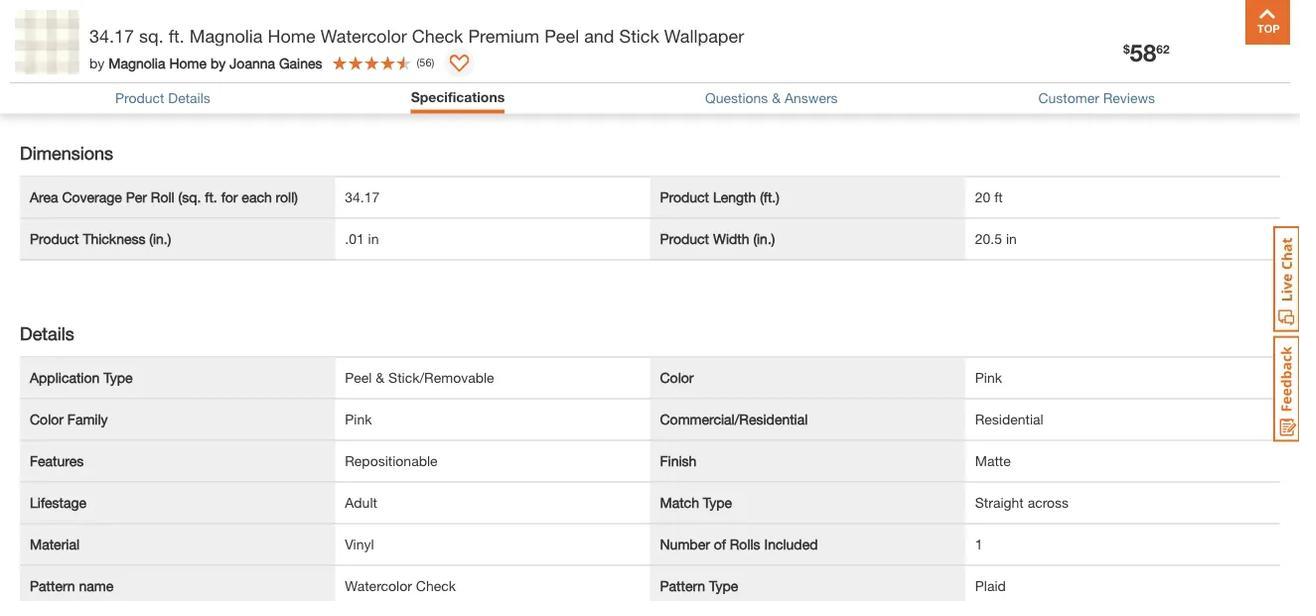 Task type: locate. For each thing, give the bounding box(es) containing it.
by magnolia home by joanna gaines
[[89, 54, 322, 71]]

roll right double
[[482, 22, 520, 50]]

magnolia up by magnolia home by joanna gaines
[[189, 25, 263, 46]]

adult
[[345, 495, 377, 512]]

gaines
[[279, 54, 322, 71]]

pink up repositionable
[[345, 412, 372, 428]]

0 vertical spatial type
[[103, 370, 133, 386]]

1 horizontal spatial &
[[772, 90, 781, 106]]

thickness
[[83, 231, 145, 247]]

type right match
[[703, 495, 732, 512]]

(in.) for product thickness (in.)
[[149, 231, 171, 247]]

similar for double roll
[[430, 71, 472, 87]]

type up family
[[103, 370, 133, 386]]

see
[[402, 71, 426, 87], [624, 71, 648, 87]]

0 vertical spatial roll
[[482, 22, 520, 50]]

product length (ft.)
[[660, 189, 779, 206]]

0 horizontal spatial details
[[20, 323, 74, 344]]

questions & answers
[[705, 90, 838, 106]]

vinyl
[[345, 537, 374, 553]]

0 horizontal spatial in
[[368, 231, 379, 247]]

answers
[[785, 90, 838, 106]]

0 horizontal spatial see
[[402, 71, 426, 87]]

color
[[660, 370, 694, 386], [30, 412, 64, 428]]

1 horizontal spatial pink
[[975, 370, 1002, 386]]

0 horizontal spatial 34.17
[[89, 25, 134, 46]]

color up commercial/residential
[[660, 370, 694, 386]]

(in.)
[[149, 231, 171, 247], [753, 231, 775, 247]]

similar down wallpaper on the top right of page
[[652, 71, 694, 87]]

2 items from the left
[[698, 71, 732, 87]]

similar up specifications
[[430, 71, 472, 87]]

see down stick
[[624, 71, 648, 87]]

color for color
[[660, 370, 694, 386]]

pattern down the number
[[660, 579, 705, 595]]

2 vertical spatial type
[[709, 579, 738, 595]]

magnolia
[[189, 25, 263, 46], [108, 54, 165, 71]]

check
[[412, 25, 463, 46], [416, 579, 456, 595]]

in right ".01"
[[368, 231, 379, 247]]

product details button
[[115, 90, 210, 106], [115, 90, 210, 106]]

1 horizontal spatial items
[[698, 71, 732, 87]]

1 horizontal spatial 34.17
[[345, 189, 380, 206]]

product down 'area'
[[30, 231, 79, 247]]

for
[[221, 189, 238, 206]]

0 vertical spatial magnolia
[[189, 25, 263, 46]]

product for product thickness (in.)
[[30, 231, 79, 247]]

in for 20.5 in
[[1006, 231, 1017, 247]]

1 vertical spatial watercolor
[[345, 579, 412, 595]]

see similar items up specifications
[[402, 71, 510, 87]]

see for matte
[[624, 71, 648, 87]]

match
[[660, 495, 699, 512]]

ft. right sq.
[[169, 25, 184, 46]]

1 see from the left
[[402, 71, 426, 87]]

product thickness (in.)
[[30, 231, 171, 247]]

per
[[126, 189, 147, 206]]

2 in from the left
[[1006, 231, 1017, 247]]

0 vertical spatial 34.17
[[89, 25, 134, 46]]

by left joanna
[[210, 54, 226, 71]]

see similar items for matte
[[624, 71, 732, 87]]

0 horizontal spatial (in.)
[[149, 231, 171, 247]]

details
[[168, 90, 210, 106], [20, 323, 74, 344]]

questions & answers button
[[705, 90, 838, 106], [705, 90, 838, 106]]

product down sq.
[[115, 90, 164, 106]]

34.17 for 34.17
[[345, 189, 380, 206]]

peel left stick/removable
[[345, 370, 372, 386]]

)
[[432, 56, 434, 69]]

details down by magnolia home by joanna gaines
[[168, 90, 210, 106]]

in
[[368, 231, 379, 247], [1006, 231, 1017, 247]]

0 horizontal spatial home
[[169, 54, 207, 71]]

0 horizontal spatial matte
[[624, 22, 683, 50]]

see down (
[[402, 71, 426, 87]]

color left family
[[30, 412, 64, 428]]

0 vertical spatial details
[[168, 90, 210, 106]]

items right display icon
[[476, 71, 510, 87]]

roll right per
[[151, 189, 174, 206]]

live chat image
[[1273, 226, 1300, 333]]

0 vertical spatial check
[[412, 25, 463, 46]]

items for double roll
[[476, 71, 510, 87]]

1 horizontal spatial similar
[[652, 71, 694, 87]]

pattern for pattern type
[[660, 579, 705, 595]]

pattern down the material
[[30, 579, 75, 595]]

1 horizontal spatial see similar items
[[624, 71, 732, 87]]

double roll
[[402, 22, 520, 50]]

1 horizontal spatial color
[[660, 370, 694, 386]]

1 horizontal spatial in
[[1006, 231, 1017, 247]]

product left length
[[660, 189, 709, 206]]

2 similar from the left
[[652, 71, 694, 87]]

0 vertical spatial &
[[772, 90, 781, 106]]

details up the application
[[20, 323, 74, 344]]

by
[[89, 54, 105, 71], [210, 54, 226, 71]]

by right product image
[[89, 54, 105, 71]]

1 vertical spatial roll
[[151, 189, 174, 206]]

1 vertical spatial color
[[30, 412, 64, 428]]

coverage
[[62, 189, 122, 206]]

2 pattern from the left
[[660, 579, 705, 595]]

1 vertical spatial type
[[703, 495, 732, 512]]

$
[[1123, 42, 1130, 56]]

product
[[115, 90, 164, 106], [660, 189, 709, 206], [30, 231, 79, 247], [660, 231, 709, 247]]

type
[[103, 370, 133, 386], [703, 495, 732, 512], [709, 579, 738, 595]]

2 (in.) from the left
[[753, 231, 775, 247]]

home up product details
[[169, 54, 207, 71]]

34.17 up the .01 in
[[345, 189, 380, 206]]

rolls
[[730, 537, 760, 553]]

(in.) down area coverage per roll (sq. ft. for each roll)
[[149, 231, 171, 247]]

sq.
[[139, 25, 164, 46]]

1 vertical spatial check
[[416, 579, 456, 595]]

1 horizontal spatial pattern
[[660, 579, 705, 595]]

.01
[[345, 231, 364, 247]]

0 horizontal spatial items
[[476, 71, 510, 87]]

of
[[714, 537, 726, 553]]

items up questions
[[698, 71, 732, 87]]

product left width
[[660, 231, 709, 247]]

matte right and
[[624, 22, 683, 50]]

match type
[[660, 495, 732, 512]]

0 vertical spatial color
[[660, 370, 694, 386]]

2 see similar items from the left
[[624, 71, 732, 87]]

customer reviews button
[[1038, 90, 1155, 106], [1038, 90, 1155, 106]]

repositionable
[[345, 453, 438, 470]]

matte up straight
[[975, 453, 1011, 470]]

family
[[67, 412, 108, 428]]

stick
[[619, 25, 659, 46]]

pink up residential
[[975, 370, 1002, 386]]

0 horizontal spatial ft.
[[169, 25, 184, 46]]

&
[[772, 90, 781, 106], [376, 370, 385, 386]]

peel
[[544, 25, 579, 46], [345, 370, 372, 386]]

type for application type
[[103, 370, 133, 386]]

0 vertical spatial peel
[[544, 25, 579, 46]]

(ft.)
[[760, 189, 779, 206]]

0 horizontal spatial pink
[[345, 412, 372, 428]]

34.17 sq. ft. magnolia home watercolor check premium peel and stick wallpaper
[[89, 25, 744, 46]]

watercolor down vinyl
[[345, 579, 412, 595]]

roll
[[482, 22, 520, 50], [151, 189, 174, 206]]

0 horizontal spatial see similar items
[[402, 71, 510, 87]]

& left answers
[[772, 90, 781, 106]]

ft.
[[169, 25, 184, 46], [205, 189, 217, 206]]

1 similar from the left
[[430, 71, 472, 87]]

0 vertical spatial watercolor
[[321, 25, 407, 46]]

1 horizontal spatial home
[[268, 25, 316, 46]]

peel left and
[[544, 25, 579, 46]]

1 horizontal spatial (in.)
[[753, 231, 775, 247]]

0 horizontal spatial pattern
[[30, 579, 75, 595]]

1 (in.) from the left
[[149, 231, 171, 247]]

0 vertical spatial matte
[[624, 22, 683, 50]]

1 vertical spatial &
[[376, 370, 385, 386]]

1 horizontal spatial see
[[624, 71, 648, 87]]

peel & stick/removable
[[345, 370, 494, 386]]

(in.) right width
[[753, 231, 775, 247]]

home up gaines
[[268, 25, 316, 46]]

1 horizontal spatial by
[[210, 54, 226, 71]]

see similar items down wallpaper on the top right of page
[[624, 71, 732, 87]]

0 horizontal spatial magnolia
[[108, 54, 165, 71]]

included
[[764, 537, 818, 553]]

& left stick/removable
[[376, 370, 385, 386]]

similar for matte
[[652, 71, 694, 87]]

see similar items
[[402, 71, 510, 87], [624, 71, 732, 87]]

straight
[[975, 495, 1024, 512]]

0 horizontal spatial color
[[30, 412, 64, 428]]

$ 58 62
[[1123, 38, 1170, 66]]

in right the 20.5
[[1006, 231, 1017, 247]]

watercolor up gaines
[[321, 25, 407, 46]]

1 pattern from the left
[[30, 579, 75, 595]]

0 horizontal spatial &
[[376, 370, 385, 386]]

ft
[[994, 189, 1003, 206]]

ft. left the for
[[205, 189, 217, 206]]

color for color family
[[30, 412, 64, 428]]

1 vertical spatial 34.17
[[345, 189, 380, 206]]

0 horizontal spatial peel
[[345, 370, 372, 386]]

0 horizontal spatial by
[[89, 54, 105, 71]]

20.5
[[975, 231, 1002, 247]]

customer
[[1038, 90, 1099, 106]]

items
[[476, 71, 510, 87], [698, 71, 732, 87]]

1 horizontal spatial peel
[[544, 25, 579, 46]]

1 vertical spatial matte
[[975, 453, 1011, 470]]

0 horizontal spatial similar
[[430, 71, 472, 87]]

34.17
[[89, 25, 134, 46], [345, 189, 380, 206]]

2 see from the left
[[624, 71, 648, 87]]

feedback link image
[[1273, 336, 1300, 443]]

type down of
[[709, 579, 738, 595]]

finish
[[660, 453, 697, 470]]

1 vertical spatial pink
[[345, 412, 372, 428]]

34.17 left sq.
[[89, 25, 134, 46]]

pink
[[975, 370, 1002, 386], [345, 412, 372, 428]]

magnolia down sq.
[[108, 54, 165, 71]]

1 horizontal spatial roll
[[482, 22, 520, 50]]

similar
[[430, 71, 472, 87], [652, 71, 694, 87]]

1 horizontal spatial ft.
[[205, 189, 217, 206]]

1 in from the left
[[368, 231, 379, 247]]

1 items from the left
[[476, 71, 510, 87]]

pattern
[[30, 579, 75, 595], [660, 579, 705, 595]]

number of rolls included
[[660, 537, 818, 553]]

0 horizontal spatial roll
[[151, 189, 174, 206]]

top button
[[1245, 0, 1290, 45]]

1 see similar items from the left
[[402, 71, 510, 87]]

watercolor
[[321, 25, 407, 46], [345, 579, 412, 595]]

1 vertical spatial details
[[20, 323, 74, 344]]

(sq.
[[178, 189, 201, 206]]

product image image
[[15, 10, 79, 74]]

( 56 )
[[417, 56, 434, 69]]

home
[[268, 25, 316, 46], [169, 54, 207, 71]]



Task type: describe. For each thing, give the bounding box(es) containing it.
34.17 for 34.17 sq. ft. magnolia home watercolor check premium peel and stick wallpaper
[[89, 25, 134, 46]]

1 horizontal spatial matte
[[975, 453, 1011, 470]]

number
[[660, 537, 710, 553]]

color family
[[30, 412, 108, 428]]

application
[[30, 370, 100, 386]]

type for match type
[[703, 495, 732, 512]]

straight across
[[975, 495, 1069, 512]]

(
[[417, 56, 419, 69]]

length
[[713, 189, 756, 206]]

reviews
[[1103, 90, 1155, 106]]

name
[[79, 579, 114, 595]]

product for product details
[[115, 90, 164, 106]]

0 vertical spatial pink
[[975, 370, 1002, 386]]

1 by from the left
[[89, 54, 105, 71]]

material
[[30, 537, 79, 553]]

62
[[1156, 42, 1170, 56]]

1
[[975, 537, 983, 553]]

product for product length (ft.)
[[660, 189, 709, 206]]

1 horizontal spatial details
[[168, 90, 210, 106]]

features
[[30, 453, 84, 470]]

1 horizontal spatial magnolia
[[189, 25, 263, 46]]

joanna
[[230, 54, 275, 71]]

wallpaper
[[664, 25, 744, 46]]

pattern type
[[660, 579, 738, 595]]

application type
[[30, 370, 133, 386]]

see similar items for double roll
[[402, 71, 510, 87]]

56
[[419, 56, 432, 69]]

watercolor check
[[345, 579, 456, 595]]

20.5 in
[[975, 231, 1017, 247]]

0 vertical spatial home
[[268, 25, 316, 46]]

dimensions
[[20, 142, 113, 163]]

& for peel
[[376, 370, 385, 386]]

58
[[1130, 38, 1156, 66]]

20
[[975, 189, 991, 206]]

product for product width (in.)
[[660, 231, 709, 247]]

stick/removable
[[388, 370, 494, 386]]

1 vertical spatial home
[[169, 54, 207, 71]]

0 vertical spatial ft.
[[169, 25, 184, 46]]

plaid
[[975, 579, 1006, 595]]

type for pattern type
[[709, 579, 738, 595]]

residential
[[975, 412, 1044, 428]]

display image
[[449, 55, 469, 74]]

in for .01 in
[[368, 231, 379, 247]]

20 ft
[[975, 189, 1003, 206]]

across
[[1028, 495, 1069, 512]]

specifications
[[411, 88, 505, 105]]

(in.) for product width (in.)
[[753, 231, 775, 247]]

premium
[[468, 25, 539, 46]]

double
[[402, 22, 475, 50]]

area coverage per roll (sq. ft. for each roll)
[[30, 189, 298, 206]]

questions
[[705, 90, 768, 106]]

product width (in.)
[[660, 231, 775, 247]]

see for double roll
[[402, 71, 426, 87]]

each
[[242, 189, 272, 206]]

product details
[[115, 90, 210, 106]]

product image
[[40, 0, 333, 74]]

and
[[584, 25, 614, 46]]

1 vertical spatial peel
[[345, 370, 372, 386]]

pattern name
[[30, 579, 114, 595]]

roll)
[[276, 189, 298, 206]]

2 by from the left
[[210, 54, 226, 71]]

1 vertical spatial ft.
[[205, 189, 217, 206]]

& for questions
[[772, 90, 781, 106]]

.01 in
[[345, 231, 379, 247]]

lifestage
[[30, 495, 86, 512]]

pattern for pattern name
[[30, 579, 75, 595]]

commercial/residential
[[660, 412, 808, 428]]

customer reviews
[[1038, 90, 1155, 106]]

area
[[30, 189, 58, 206]]

width
[[713, 231, 749, 247]]

items for matte
[[698, 71, 732, 87]]

1 vertical spatial magnolia
[[108, 54, 165, 71]]



Task type: vqa. For each thing, say whether or not it's contained in the screenshot.
(ft.) at the right of the page
yes



